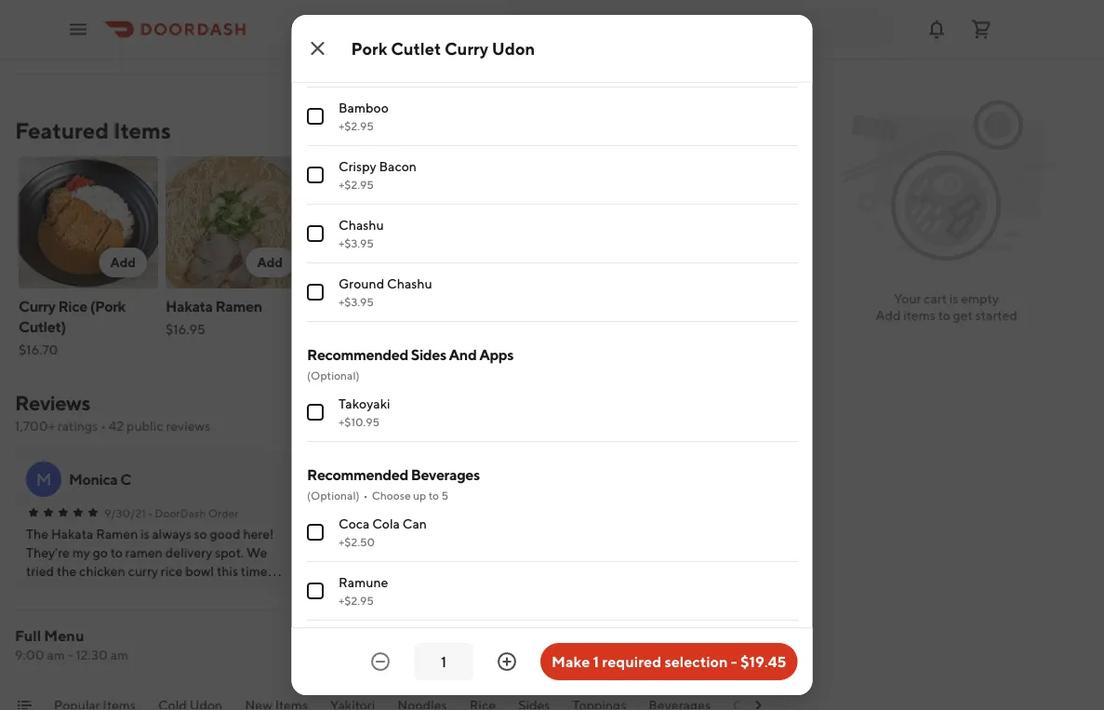 Task type: locate. For each thing, give the bounding box(es) containing it.
cutlet inside pork cutlet curry udon $19.45
[[493, 297, 535, 315]]

pork up "and"
[[460, 297, 490, 315]]

add
[[110, 255, 136, 270], [257, 255, 283, 270], [404, 255, 430, 270], [551, 255, 577, 270], [698, 255, 724, 270], [876, 308, 901, 323]]

+$2.50 down coca
[[338, 535, 375, 548]]

add button
[[99, 248, 147, 277], [246, 248, 294, 277], [393, 248, 441, 277], [540, 248, 588, 277], [687, 248, 735, 277]]

0 vertical spatial recommended
[[307, 346, 408, 363]]

pork for pork cutlet curry udon $19.45
[[460, 297, 490, 315]]

ramen inside hakata ramen $16.95
[[215, 297, 262, 315]]

to
[[939, 308, 951, 323], [428, 489, 439, 502]]

2 +$2.50 from the top
[[338, 535, 375, 548]]

(chicken
[[825, 297, 885, 315]]

group
[[307, 0, 798, 322]]

udon for pork cutlet curry udon $19.45
[[460, 318, 497, 336]]

ramen up shrimp and pork wonton button
[[364, 545, 405, 560]]

and
[[364, 564, 385, 579]]

+$3.95 down ground
[[338, 295, 374, 308]]

ground
[[338, 276, 384, 291]]

(optional) inside the recommended sides and apps (optional)
[[307, 369, 359, 382]]

pork cutlet curry udon
[[351, 38, 535, 58]]

up
[[413, 489, 426, 502]]

chashu down crispy bacon +$2.95
[[338, 217, 384, 233]]

menu
[[44, 627, 84, 645]]

0 vertical spatial +$3.95
[[338, 236, 374, 249]]

curry rice (chicken karaage)
[[754, 297, 885, 336]]

1 add button from the left
[[99, 248, 147, 277]]

0 horizontal spatial • doordash order
[[148, 506, 239, 519]]

2 vertical spatial pork
[[388, 564, 414, 579]]

1 • doordash order from the left
[[148, 506, 239, 519]]

2 +$3.95 from the top
[[338, 295, 374, 308]]

2 • doordash order from the left
[[735, 506, 826, 519]]

udon inside pork cutlet curry udon $19.45
[[460, 318, 497, 336]]

hakata ramen shrimp and pork wonton
[[320, 545, 464, 579]]

get
[[954, 308, 973, 323]]

am down menu
[[47, 647, 65, 663]]

cutlet for pork cutlet curry udon
[[391, 38, 441, 58]]

pork inside pork cutlet curry udon $19.45
[[460, 297, 490, 315]]

pork inside hakata ramen shrimp and pork wonton
[[388, 564, 414, 579]]

am right 12:30
[[110, 647, 129, 663]]

rice left (pork
[[58, 297, 87, 315]]

add button for hakata
[[393, 248, 441, 277]]

recommended
[[307, 346, 408, 363], [307, 466, 408, 484]]

hakata up shrimp at the bottom of page
[[320, 545, 361, 560]]

ramune +$2.95
[[338, 575, 388, 607]]

+$3.95 inside "chashu +$3.95"
[[338, 236, 374, 249]]

+$2.50
[[338, 2, 375, 15], [338, 535, 375, 548]]

recommended beverages group
[[307, 464, 798, 710]]

+$3.95 up ground
[[338, 236, 374, 249]]

doordash
[[155, 506, 206, 519], [742, 506, 793, 519]]

0 horizontal spatial to
[[428, 489, 439, 502]]

0 items, open order cart image
[[971, 18, 993, 40]]

+$2.95 inside ramune +$2.95
[[338, 594, 374, 607]]

c
[[120, 470, 131, 488]]

1 horizontal spatial • doordash order
[[735, 506, 826, 519]]

cutlet up apps
[[493, 297, 535, 315]]

add for ramen
[[257, 255, 283, 270]]

+$2.95 down crispy
[[338, 178, 374, 191]]

recommended for recommended beverages
[[307, 466, 408, 484]]

curry rice (chicken karaage) button
[[750, 153, 897, 370]]

cola
[[372, 516, 400, 531]]

1 horizontal spatial cutlet
[[493, 297, 535, 315]]

karaage)
[[754, 318, 813, 336]]

ramen up sides
[[401, 297, 448, 315]]

rice up karaage)
[[793, 297, 823, 315]]

0 horizontal spatial order
[[208, 506, 239, 519]]

- down menu
[[68, 647, 73, 663]]

+$3.95
[[338, 236, 374, 249], [338, 295, 374, 308]]

to left get
[[939, 308, 951, 323]]

1 horizontal spatial am
[[110, 647, 129, 663]]

is
[[950, 291, 959, 306]]

m
[[36, 469, 52, 489]]

0 horizontal spatial am
[[47, 647, 65, 663]]

(optional) up takoyaki
[[307, 369, 359, 382]]

+$2.95 inside bamboo +$2.95
[[338, 119, 374, 132]]

los angeles
[[290, 22, 364, 37]]

$19.45 up scroll menu navigation right image
[[741, 653, 787, 671]]

1 recommended from the top
[[307, 346, 408, 363]]

0 horizontal spatial $19.45
[[460, 342, 500, 357]]

1 vertical spatial chashu
[[387, 276, 432, 291]]

hakata up $16.95
[[166, 297, 213, 315]]

$16.95
[[166, 322, 205, 337]]

and
[[449, 346, 476, 363]]

add inside your cart is empty add items to get started
[[876, 308, 901, 323]]

hakata
[[166, 297, 213, 315], [351, 297, 398, 315], [320, 545, 361, 560]]

curry rice (pork cutlet) $16.70
[[19, 297, 126, 357]]

bamboo +$2.95
[[338, 100, 388, 132]]

curry rice (pork cutlet) image
[[19, 156, 158, 289]]

1 vertical spatial udon
[[460, 318, 497, 336]]

hakata for hakata ramen shrimp and pork wonton
[[320, 545, 361, 560]]

beverages
[[411, 466, 480, 484]]

0 vertical spatial $19.45
[[460, 342, 500, 357]]

chashu up spicy hakata ramen $19.70
[[387, 276, 432, 291]]

• doordash order
[[148, 506, 239, 519], [735, 506, 826, 519]]

0 vertical spatial to
[[939, 308, 951, 323]]

2 doordash from the left
[[742, 506, 793, 519]]

Current quantity is 1 number field
[[425, 652, 463, 672]]

0 vertical spatial pork
[[351, 38, 388, 58]]

2 add button from the left
[[246, 248, 294, 277]]

pork
[[351, 38, 388, 58], [460, 297, 490, 315], [388, 564, 414, 579]]

full menu 9:00 am - 12:30 am
[[15, 627, 129, 663]]

to inside 'recommended beverages (optional) • choose up to 5'
[[428, 489, 439, 502]]

bacon
[[379, 159, 416, 174]]

•
[[101, 418, 106, 434], [363, 489, 368, 502], [148, 506, 153, 519], [735, 506, 739, 519]]

1 vertical spatial (optional)
[[307, 489, 359, 502]]

hakata ramen image
[[166, 156, 305, 289]]

hakata down ground
[[351, 297, 398, 315]]

- inside button
[[731, 653, 738, 671]]

angeles
[[314, 22, 364, 37]]

increase quantity by 1 image
[[496, 651, 518, 673]]

ramen inside hakata ramen shrimp and pork wonton
[[364, 545, 405, 560]]

- inside full menu 9:00 am - 12:30 am
[[68, 647, 73, 663]]

None checkbox
[[307, 49, 323, 66], [307, 284, 323, 301], [307, 583, 323, 599], [307, 49, 323, 66], [307, 284, 323, 301], [307, 583, 323, 599]]

0 vertical spatial chashu
[[338, 217, 384, 233]]

2 order from the left
[[795, 506, 826, 519]]

your cart is empty add items to get started
[[876, 291, 1018, 323]]

0 vertical spatial +$2.95
[[338, 119, 374, 132]]

0 horizontal spatial rice
[[58, 297, 87, 315]]

curry inside the curry rice (chicken karaage)
[[754, 297, 791, 315]]

1 vertical spatial pork
[[460, 297, 490, 315]]

$19.45 inside pork cutlet curry udon $19.45
[[460, 342, 500, 357]]

1 rice from the left
[[58, 297, 87, 315]]

+$10.95
[[338, 415, 379, 428]]

to inside your cart is empty add items to get started
[[939, 308, 951, 323]]

1 (optional) from the top
[[307, 369, 359, 382]]

2 +$2.95 from the top
[[338, 178, 374, 191]]

cutlet right corn on the top of the page
[[391, 38, 441, 58]]

• inside 'recommended beverages (optional) • choose up to 5'
[[363, 489, 368, 502]]

los
[[290, 22, 312, 37]]

1 vertical spatial +$3.95
[[338, 295, 374, 308]]

am
[[47, 647, 65, 663], [110, 647, 129, 663]]

udon for pork cutlet curry udon
[[492, 38, 535, 58]]

0 horizontal spatial cutlet
[[391, 38, 441, 58]]

- right selection
[[731, 653, 738, 671]]

1 +$2.50 from the top
[[338, 2, 375, 15]]

udon inside dialog
[[492, 38, 535, 58]]

pork inside dialog
[[351, 38, 388, 58]]

monica c
[[69, 470, 131, 488]]

hakata inside hakata ramen $16.95
[[166, 297, 213, 315]]

3 add button from the left
[[393, 248, 441, 277]]

curry inside dialog
[[445, 38, 489, 58]]

close pork cutlet curry udon image
[[307, 37, 329, 60]]

scroll menu navigation right image
[[751, 698, 766, 710]]

satsuma ramen image
[[607, 156, 746, 289]]

2 recommended from the top
[[307, 466, 408, 484]]

ramen for hakata ramen $16.95
[[215, 297, 262, 315]]

to for beverages
[[428, 489, 439, 502]]

1 horizontal spatial chashu
[[387, 276, 432, 291]]

1 +$3.95 from the top
[[338, 236, 374, 249]]

to left 5
[[428, 489, 439, 502]]

+$2.50 up angeles at the left top
[[338, 2, 375, 15]]

0 vertical spatial (optional)
[[307, 369, 359, 382]]

e
[[332, 469, 343, 489]]

1 horizontal spatial order
[[795, 506, 826, 519]]

recommended up choose
[[307, 466, 408, 484]]

$18.40
[[607, 322, 648, 337]]

1 horizontal spatial doordash
[[742, 506, 793, 519]]

0 horizontal spatial doordash
[[155, 506, 206, 519]]

12:30
[[76, 647, 108, 663]]

recommended inside 'recommended beverages (optional) • choose up to 5'
[[307, 466, 408, 484]]

ramen down the hakata ramen 'image'
[[215, 297, 262, 315]]

1 horizontal spatial $19.45
[[741, 653, 787, 671]]

$19.45 right sides
[[460, 342, 500, 357]]

+$2.95
[[338, 119, 374, 132], [338, 178, 374, 191], [338, 594, 374, 607]]

pork down angeles at the left top
[[351, 38, 388, 58]]

rice
[[58, 297, 87, 315], [793, 297, 823, 315]]

4 add button from the left
[[540, 248, 588, 277]]

+$2.95 down ramune on the left bottom of the page
[[338, 594, 374, 607]]

decrease quantity by 1 image
[[370, 651, 392, 673]]

$19.45
[[460, 342, 500, 357], [741, 653, 787, 671]]

1 vertical spatial to
[[428, 489, 439, 502]]

1 order from the left
[[208, 506, 239, 519]]

1 vertical spatial +$2.50
[[338, 535, 375, 548]]

2 (optional) from the top
[[307, 489, 359, 502]]

wonton
[[417, 564, 464, 579]]

rice inside curry rice (pork cutlet) $16.70
[[58, 297, 87, 315]]

- for $19.45
[[731, 653, 738, 671]]

9/11/23
[[398, 506, 437, 519]]

recommended down $19.70
[[307, 346, 408, 363]]

cutlet inside dialog
[[391, 38, 441, 58]]

0 vertical spatial cutlet
[[391, 38, 441, 58]]

add for rice
[[110, 255, 136, 270]]

None checkbox
[[307, 108, 323, 125], [307, 167, 323, 183], [307, 225, 323, 242], [307, 404, 323, 421], [307, 524, 323, 541], [307, 108, 323, 125], [307, 167, 323, 183], [307, 225, 323, 242], [307, 404, 323, 421], [307, 524, 323, 541]]

- for 12:30
[[68, 647, 73, 663]]

reviews 1,700+ ratings • 42 public reviews
[[15, 391, 211, 434]]

2 rice from the left
[[793, 297, 823, 315]]

udon
[[492, 38, 535, 58], [460, 318, 497, 336]]

takoyaki
[[338, 396, 390, 411]]

chashu
[[338, 217, 384, 233], [387, 276, 432, 291]]

pork cutlet curry udon dialog
[[292, 0, 813, 710]]

pork right and
[[388, 564, 414, 579]]

(optional) up coca
[[307, 489, 359, 502]]

+$2.95 inside crispy bacon +$2.95
[[338, 178, 374, 191]]

0 horizontal spatial chashu
[[338, 217, 384, 233]]

Item Search search field
[[505, 639, 759, 660]]

hakata ramen $16.95
[[166, 297, 262, 337]]

1 vertical spatial cutlet
[[493, 297, 535, 315]]

1 vertical spatial recommended
[[307, 466, 408, 484]]

group containing corn
[[307, 0, 798, 322]]

9:00
[[15, 647, 44, 663]]

1 horizontal spatial rice
[[793, 297, 823, 315]]

3 +$2.95 from the top
[[338, 594, 374, 607]]

recommended inside the recommended sides and apps (optional)
[[307, 346, 408, 363]]

takoyaki +$10.95
[[338, 396, 390, 428]]

ramen for hakata ramen shrimp and pork wonton
[[364, 545, 405, 560]]

0 vertical spatial +$2.50
[[338, 2, 375, 15]]

ramen
[[215, 297, 262, 315], [401, 297, 448, 315], [364, 545, 405, 560]]

1 vertical spatial +$2.95
[[338, 178, 374, 191]]

0 horizontal spatial -
[[68, 647, 73, 663]]

hakata inside hakata ramen shrimp and pork wonton
[[320, 545, 361, 560]]

1 doordash from the left
[[155, 506, 206, 519]]

1,700+
[[15, 418, 55, 434]]

+$2.95 down bamboo
[[338, 119, 374, 132]]

chashu +$3.95
[[338, 217, 384, 249]]

2 vertical spatial +$2.95
[[338, 594, 374, 607]]

items
[[904, 308, 936, 323]]

1 horizontal spatial to
[[939, 308, 951, 323]]

1 horizontal spatial -
[[731, 653, 738, 671]]

1 vertical spatial $19.45
[[741, 653, 787, 671]]

0 vertical spatial udon
[[492, 38, 535, 58]]

1 +$2.95 from the top
[[338, 119, 374, 132]]

(optional)
[[307, 369, 359, 382], [307, 489, 359, 502]]

rice inside the curry rice (chicken karaage)
[[793, 297, 823, 315]]

chashu inside ground chashu +$3.95
[[387, 276, 432, 291]]



Task type: vqa. For each thing, say whether or not it's contained in the screenshot.
empty
yes



Task type: describe. For each thing, give the bounding box(es) containing it.
shrimp and pork wonton button
[[320, 562, 464, 581]]

make 1 required selection - $19.45
[[552, 653, 787, 671]]

recommended sides and apps (optional)
[[307, 346, 513, 382]]

corn
[[338, 41, 368, 57]]

started
[[976, 308, 1018, 323]]

ground chashu +$3.95
[[338, 276, 432, 308]]

featured
[[15, 117, 109, 143]]

(pork
[[90, 297, 126, 315]]

ratings
[[58, 418, 98, 434]]

5 add button from the left
[[687, 248, 735, 277]]

• inside the reviews 1,700+ ratings • 42 public reviews
[[101, 418, 106, 434]]

crispy
[[338, 159, 376, 174]]

add button for ramen
[[246, 248, 294, 277]]

your
[[894, 291, 922, 306]]

+$2.50 inside coca cola can +$2.50
[[338, 535, 375, 548]]

public
[[127, 418, 163, 434]]

reviews
[[166, 418, 211, 434]]

1 am from the left
[[47, 647, 65, 663]]

add for hakata
[[404, 255, 430, 270]]

featured items heading
[[15, 115, 171, 145]]

cart
[[924, 291, 948, 306]]

pork for pork cutlet curry udon
[[351, 38, 388, 58]]

erika
[[363, 470, 396, 488]]

sides
[[411, 346, 446, 363]]

bamboo
[[338, 100, 388, 115]]

shrimp
[[320, 564, 361, 579]]

rice for cutlet)
[[58, 297, 87, 315]]

2 am from the left
[[110, 647, 129, 663]]

5
[[441, 489, 448, 502]]

monica
[[69, 470, 118, 488]]

choose
[[371, 489, 411, 502]]

p
[[399, 470, 409, 488]]

open menu image
[[67, 18, 89, 40]]

1
[[593, 653, 599, 671]]

ramune
[[338, 575, 388, 590]]

coca
[[338, 516, 369, 531]]

hakata for hakata ramen $16.95
[[166, 297, 213, 315]]

recommended sides and apps group
[[307, 344, 798, 442]]

pork cutlet curry udon $19.45
[[460, 297, 575, 357]]

$16.70
[[19, 342, 58, 357]]

+$2.50 inside group
[[338, 2, 375, 15]]

reviews
[[15, 391, 90, 415]]

9/30/21
[[104, 506, 146, 519]]

notification bell image
[[926, 18, 948, 40]]

make 1 required selection - $19.45 button
[[541, 643, 798, 680]]

add button for cutlet
[[540, 248, 588, 277]]

hakata inside spicy hakata ramen $19.70
[[351, 297, 398, 315]]

can
[[402, 516, 427, 531]]

apps
[[479, 346, 513, 363]]

add button for rice
[[99, 248, 147, 277]]

$19.45 inside button
[[741, 653, 787, 671]]

$19.70
[[313, 322, 352, 337]]

spicy
[[313, 297, 348, 315]]

items
[[113, 117, 171, 143]]

erika p
[[363, 470, 409, 488]]

+$3.95 inside ground chashu +$3.95
[[338, 295, 374, 308]]

selection
[[665, 653, 728, 671]]

hakata ramen button
[[320, 544, 405, 562]]

cutlet)
[[19, 318, 66, 336]]

ramen inside spicy hakata ramen $19.70
[[401, 297, 448, 315]]

add for cutlet
[[551, 255, 577, 270]]

reviews link
[[15, 391, 90, 415]]

42
[[109, 418, 124, 434]]

crispy bacon +$2.95
[[338, 159, 416, 191]]

los angeles button
[[290, 22, 379, 37]]

to for cart
[[939, 308, 951, 323]]

(optional) inside 'recommended beverages (optional) • choose up to 5'
[[307, 489, 359, 502]]

spicy hakata ramen image
[[313, 156, 452, 289]]

rice for karaage)
[[793, 297, 823, 315]]

cutlet for pork cutlet curry udon $19.45
[[493, 297, 535, 315]]

curry inside curry rice (pork cutlet) $16.70
[[19, 297, 55, 315]]

empty
[[962, 291, 1000, 306]]

make
[[552, 653, 590, 671]]

coca cola can +$2.50
[[338, 516, 427, 548]]

featured items
[[15, 117, 171, 143]]

curry inside pork cutlet curry udon $19.45
[[538, 297, 575, 315]]

+$2.95 for bamboo
[[338, 119, 374, 132]]

pork cutlet curry udon image
[[460, 156, 599, 289]]

spicy hakata ramen $19.70
[[313, 297, 448, 337]]

recommended for recommended sides and apps
[[307, 346, 408, 363]]

required
[[602, 653, 662, 671]]

recommended beverages (optional) • choose up to 5
[[307, 466, 480, 502]]

full
[[15, 627, 41, 645]]

+$2.95 for ramune
[[338, 594, 374, 607]]



